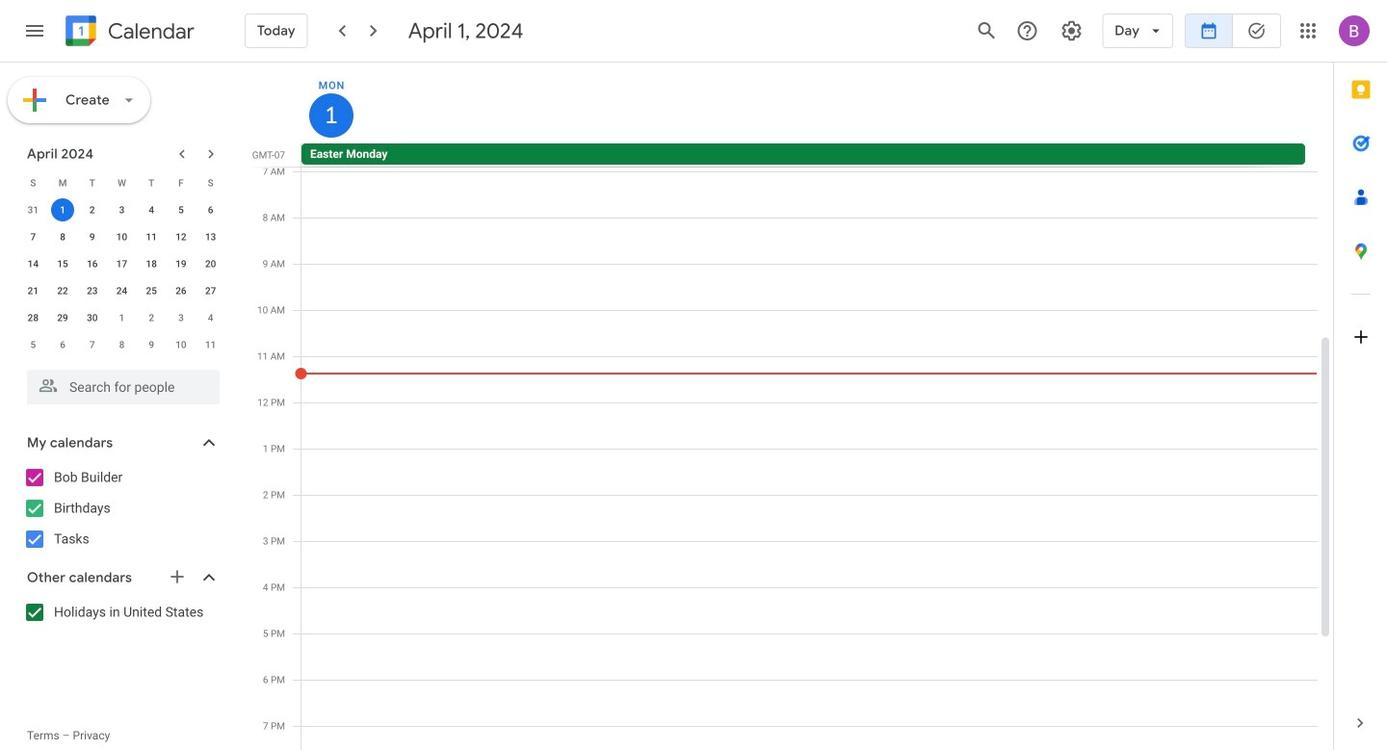 Task type: vqa. For each thing, say whether or not it's contained in the screenshot.
the bottom ,
no



Task type: describe. For each thing, give the bounding box(es) containing it.
23 element
[[81, 279, 104, 303]]

may 4 element
[[199, 306, 222, 330]]

29 element
[[51, 306, 74, 330]]

19 element
[[169, 252, 193, 276]]

april 2024 grid
[[18, 170, 225, 358]]

14 element
[[22, 252, 45, 276]]

10 element
[[110, 225, 133, 249]]

26 element
[[169, 279, 193, 303]]

main drawer image
[[23, 19, 46, 42]]

30 element
[[81, 306, 104, 330]]

27 element
[[199, 279, 222, 303]]

24 element
[[110, 279, 133, 303]]

settings menu image
[[1060, 19, 1083, 42]]

9 element
[[81, 225, 104, 249]]

may 10 element
[[169, 333, 193, 356]]

may 6 element
[[51, 333, 74, 356]]

18 element
[[140, 252, 163, 276]]

1, today element
[[51, 198, 74, 222]]

22 element
[[51, 279, 74, 303]]

25 element
[[140, 279, 163, 303]]

6 element
[[199, 198, 222, 222]]

my calendars list
[[4, 462, 239, 555]]

Search for people text field
[[39, 370, 208, 405]]

march 31 element
[[22, 198, 45, 222]]

20 element
[[199, 252, 222, 276]]

17 element
[[110, 252, 133, 276]]

may 1 element
[[110, 306, 133, 330]]

monday, april 1, today element
[[309, 93, 354, 138]]



Task type: locate. For each thing, give the bounding box(es) containing it.
5 element
[[169, 198, 193, 222]]

grid
[[247, 63, 1333, 751]]

None search field
[[0, 362, 239, 405]]

may 9 element
[[140, 333, 163, 356]]

15 element
[[51, 252, 74, 276]]

4 element
[[140, 198, 163, 222]]

3 element
[[110, 198, 133, 222]]

8 element
[[51, 225, 74, 249]]

row
[[293, 144, 1333, 167], [18, 170, 225, 197], [18, 197, 225, 224], [18, 224, 225, 251], [18, 251, 225, 277], [18, 277, 225, 304], [18, 304, 225, 331], [18, 331, 225, 358]]

add other calendars image
[[168, 567, 187, 587]]

21 element
[[22, 279, 45, 303]]

28 element
[[22, 306, 45, 330]]

11 element
[[140, 225, 163, 249]]

may 3 element
[[169, 306, 193, 330]]

16 element
[[81, 252, 104, 276]]

cell inside "april 2024" grid
[[48, 197, 77, 224]]

tab list
[[1334, 63, 1387, 697]]

7 element
[[22, 225, 45, 249]]

13 element
[[199, 225, 222, 249]]

2 element
[[81, 198, 104, 222]]

row group
[[18, 197, 225, 358]]

calendar element
[[62, 12, 195, 54]]

12 element
[[169, 225, 193, 249]]

may 11 element
[[199, 333, 222, 356]]

may 2 element
[[140, 306, 163, 330]]

may 5 element
[[22, 333, 45, 356]]

may 8 element
[[110, 333, 133, 356]]

heading
[[104, 20, 195, 43]]

heading inside calendar element
[[104, 20, 195, 43]]

may 7 element
[[81, 333, 104, 356]]

cell
[[48, 197, 77, 224]]



